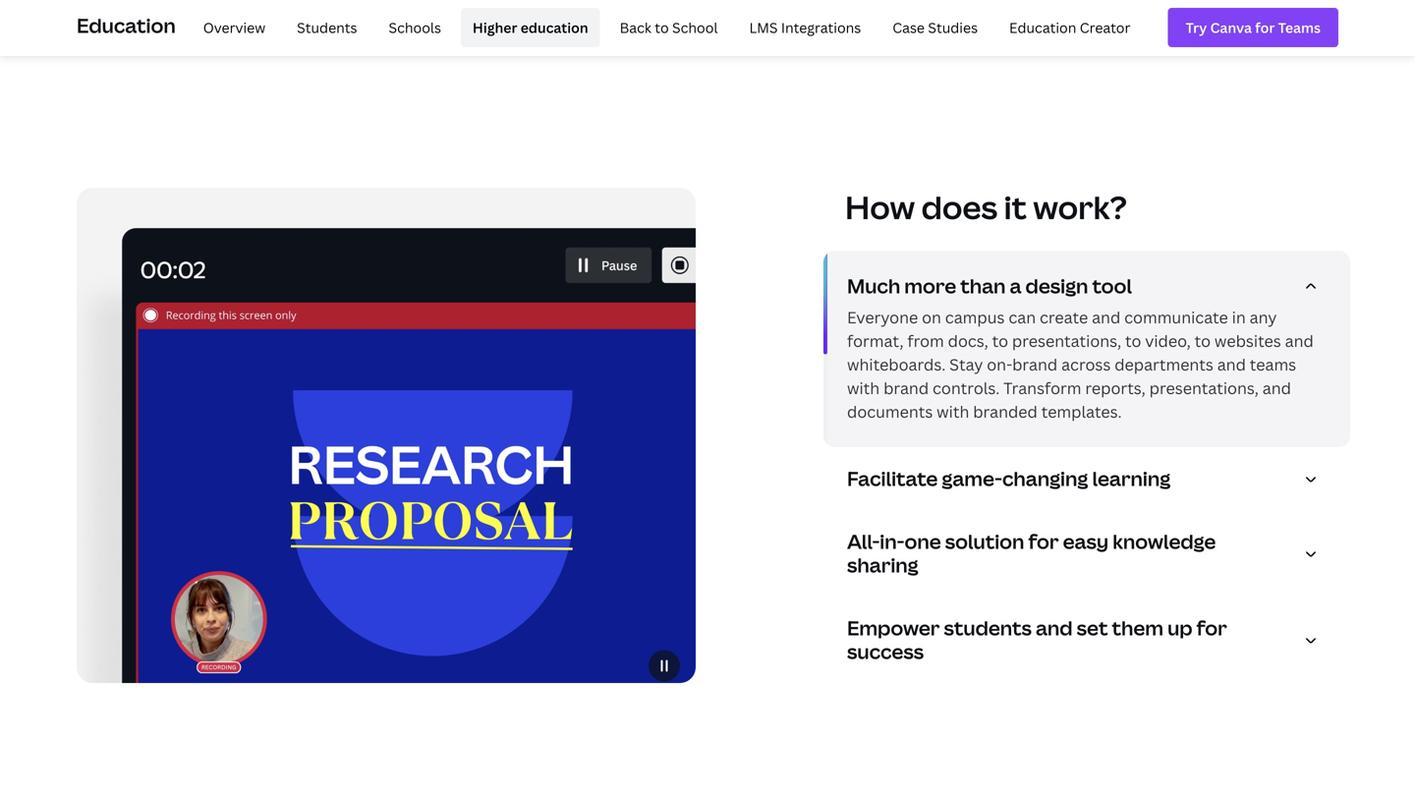 Task type: describe. For each thing, give the bounding box(es) containing it.
back to school link
[[608, 8, 730, 47]]

back to school
[[620, 18, 718, 37]]

schools
[[389, 18, 441, 37]]

schools link
[[377, 8, 453, 47]]

work?
[[1033, 186, 1127, 229]]

facilitate game-changing learning button
[[847, 465, 1335, 499]]

education for education
[[77, 12, 176, 39]]

1 vertical spatial presentations,
[[1150, 378, 1259, 399]]

one
[[905, 528, 941, 555]]

education for education creator
[[1010, 18, 1077, 37]]

lms integrations
[[749, 18, 861, 37]]

more
[[905, 272, 957, 299]]

all-
[[847, 528, 880, 555]]

creator
[[1080, 18, 1131, 37]]

changing
[[1003, 465, 1089, 492]]

education creator
[[1010, 18, 1131, 37]]

video,
[[1145, 330, 1191, 352]]

and inside 'empower students and set them up for success'
[[1036, 615, 1073, 642]]

sharing
[[847, 552, 919, 579]]

controls.
[[933, 378, 1000, 399]]

and down "teams"
[[1263, 378, 1292, 399]]

1 horizontal spatial with
[[937, 401, 970, 422]]

across
[[1062, 354, 1111, 375]]

solution
[[945, 528, 1025, 555]]

to up on-
[[992, 330, 1009, 352]]

templates.
[[1042, 401, 1122, 422]]

and down websites
[[1218, 354, 1246, 375]]

1 horizontal spatial brand
[[1013, 354, 1058, 375]]

for inside all-in-one solution for easy knowledge sharing
[[1029, 528, 1059, 555]]

integrations
[[781, 18, 861, 37]]

everyone
[[847, 307, 918, 328]]

does
[[922, 186, 998, 229]]

to right video,
[[1195, 330, 1211, 352]]

empower students and set them up for success
[[847, 615, 1227, 665]]

docs,
[[948, 330, 989, 352]]

higher education
[[473, 18, 588, 37]]

all-in-one solution for easy knowledge sharing
[[847, 528, 1216, 579]]

on-
[[987, 354, 1013, 375]]

studies
[[928, 18, 978, 37]]

education creator link
[[998, 8, 1143, 47]]

and down tool
[[1092, 307, 1121, 328]]

0 vertical spatial with
[[847, 378, 880, 399]]

facilitate
[[847, 465, 938, 492]]

much
[[847, 272, 901, 299]]

to left video,
[[1125, 330, 1142, 352]]

can
[[1009, 307, 1036, 328]]

overview link
[[191, 8, 277, 47]]

to inside back to school link
[[655, 18, 669, 37]]

from
[[908, 330, 944, 352]]

create
[[1040, 307, 1088, 328]]

in-
[[880, 528, 905, 555]]

higher
[[473, 18, 517, 37]]

students
[[944, 615, 1032, 642]]

it
[[1004, 186, 1027, 229]]

success
[[847, 638, 924, 665]]

case studies
[[893, 18, 978, 37]]

higher education link
[[461, 8, 600, 47]]

campus
[[945, 307, 1005, 328]]



Task type: locate. For each thing, give the bounding box(es) containing it.
0 horizontal spatial presentations,
[[1012, 330, 1122, 352]]

a
[[1010, 272, 1022, 299]]

for left easy
[[1029, 528, 1059, 555]]

for right up
[[1197, 615, 1227, 642]]

case studies link
[[881, 8, 990, 47]]

lms
[[749, 18, 778, 37]]

up
[[1168, 615, 1193, 642]]

to right back at the left top
[[655, 18, 669, 37]]

students
[[297, 18, 357, 37]]

0 horizontal spatial for
[[1029, 528, 1059, 555]]

education element
[[77, 0, 1339, 55]]

1 horizontal spatial education
[[1010, 18, 1077, 37]]

menu bar containing overview
[[184, 8, 1143, 47]]

in
[[1232, 307, 1246, 328]]

and up "teams"
[[1285, 330, 1314, 352]]

than
[[961, 272, 1006, 299]]

easy
[[1063, 528, 1109, 555]]

education
[[521, 18, 588, 37]]

1 vertical spatial for
[[1197, 615, 1227, 642]]

1 vertical spatial brand
[[884, 378, 929, 399]]

transform
[[1004, 378, 1082, 399]]

learning
[[1093, 465, 1171, 492]]

with down controls.
[[937, 401, 970, 422]]

much more than a design tool
[[847, 272, 1132, 299]]

all-in-one solution for easy knowledge sharing button
[[847, 528, 1335, 585]]

1 vertical spatial with
[[937, 401, 970, 422]]

for inside 'empower students and set them up for success'
[[1197, 615, 1227, 642]]

on
[[922, 307, 942, 328]]

and
[[1092, 307, 1121, 328], [1285, 330, 1314, 352], [1218, 354, 1246, 375], [1263, 378, 1292, 399], [1036, 615, 1073, 642]]

and left set
[[1036, 615, 1073, 642]]

everyone on campus can create and communicate in any format, from docs, to presentations, to video, to websites and whiteboards. stay on-brand across departments and teams with brand controls. transform reports, presentations, and documents with branded templates.
[[847, 307, 1314, 422]]

brand
[[1013, 354, 1058, 375], [884, 378, 929, 399]]

education
[[77, 12, 176, 39], [1010, 18, 1077, 37]]

brand up transform
[[1013, 354, 1058, 375]]

presentations,
[[1012, 330, 1122, 352], [1150, 378, 1259, 399]]

tool
[[1093, 272, 1132, 299]]

with
[[847, 378, 880, 399], [937, 401, 970, 422]]

presentations, down create at top
[[1012, 330, 1122, 352]]

for
[[1029, 528, 1059, 555], [1197, 615, 1227, 642]]

stay
[[950, 354, 983, 375]]

0 vertical spatial presentations,
[[1012, 330, 1122, 352]]

websites
[[1215, 330, 1282, 352]]

education inside menu bar
[[1010, 18, 1077, 37]]

them
[[1112, 615, 1164, 642]]

back
[[620, 18, 652, 37]]

any
[[1250, 307, 1277, 328]]

design
[[1026, 272, 1089, 299]]

whiteboards.
[[847, 354, 946, 375]]

documents
[[847, 401, 933, 422]]

format,
[[847, 330, 904, 352]]

0 vertical spatial brand
[[1013, 354, 1058, 375]]

presentations, down departments
[[1150, 378, 1259, 399]]

0 horizontal spatial education
[[77, 12, 176, 39]]

how does it work?
[[845, 186, 1127, 229]]

knowledge
[[1113, 528, 1216, 555]]

with up documents
[[847, 378, 880, 399]]

how
[[845, 186, 915, 229]]

0 horizontal spatial with
[[847, 378, 880, 399]]

1 horizontal spatial presentations,
[[1150, 378, 1259, 399]]

empower students and set them up for success button
[[847, 615, 1335, 672]]

empower
[[847, 615, 940, 642]]

reports,
[[1086, 378, 1146, 399]]

school
[[672, 18, 718, 37]]

game-
[[942, 465, 1003, 492]]

teams
[[1250, 354, 1297, 375]]

communicate
[[1125, 307, 1228, 328]]

0 vertical spatial for
[[1029, 528, 1059, 555]]

branded
[[973, 401, 1038, 422]]

1 horizontal spatial for
[[1197, 615, 1227, 642]]

students link
[[285, 8, 369, 47]]

set
[[1077, 615, 1108, 642]]

0 horizontal spatial brand
[[884, 378, 929, 399]]

menu bar
[[184, 8, 1143, 47]]

much more than a design tool button
[[847, 272, 1335, 306]]

departments
[[1115, 354, 1214, 375]]

case
[[893, 18, 925, 37]]

to
[[655, 18, 669, 37], [992, 330, 1009, 352], [1125, 330, 1142, 352], [1195, 330, 1211, 352]]

menu bar inside education element
[[184, 8, 1143, 47]]

overview
[[203, 18, 266, 37]]

brand down whiteboards.
[[884, 378, 929, 399]]

lms integrations link
[[738, 8, 873, 47]]

facilitate game-changing learning
[[847, 465, 1171, 492]]



Task type: vqa. For each thing, say whether or not it's contained in the screenshot.
on-
yes



